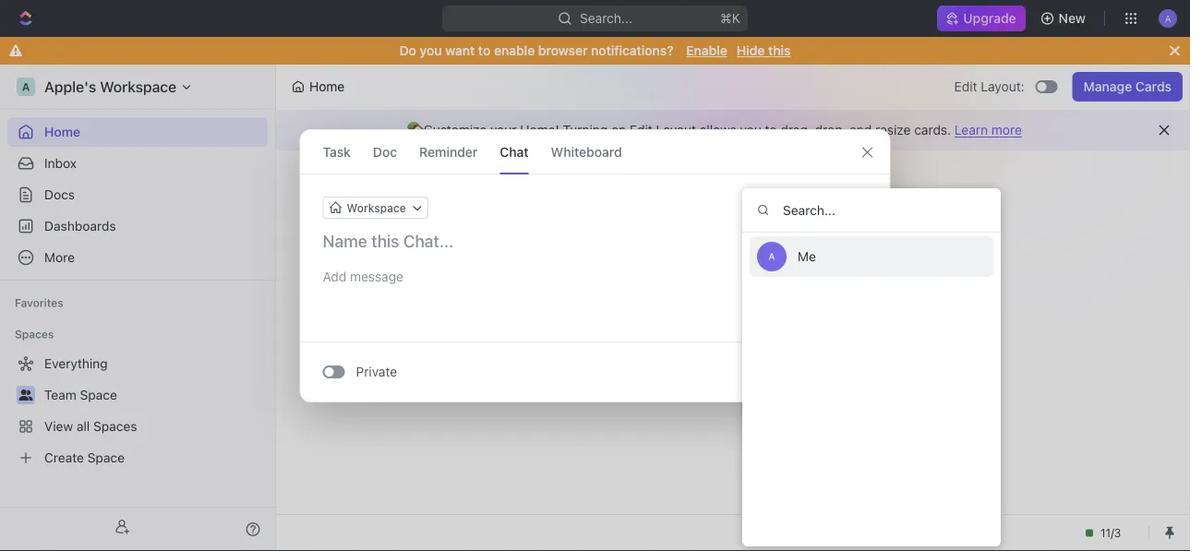 Task type: locate. For each thing, give the bounding box(es) containing it.
layout:
[[981, 79, 1025, 94]]

1 vertical spatial edit
[[630, 122, 653, 138]]

enable
[[686, 43, 728, 58]]

1 vertical spatial home
[[44, 124, 80, 139]]

dialog containing task
[[300, 129, 891, 403]]

0 vertical spatial home
[[309, 79, 345, 94]]

a
[[769, 251, 775, 262]]

Name this Chat... field
[[301, 230, 890, 252]]

me
[[798, 249, 816, 264]]

1 vertical spatial you
[[740, 122, 762, 138]]

1 horizontal spatial to
[[765, 122, 777, 138]]

chat button
[[500, 130, 529, 174]]

do you want to enable browser notifications? enable hide this
[[399, 43, 791, 58]]

0 vertical spatial to
[[478, 43, 491, 58]]

manage cards
[[1084, 79, 1172, 94]]

1 horizontal spatial edit
[[955, 79, 978, 94]]

good afternoon, apple
[[320, 185, 546, 211]]

hide
[[737, 43, 765, 58]]

new
[[1059, 11, 1086, 26]]

1 horizontal spatial home
[[309, 79, 345, 94]]

you right do
[[420, 43, 442, 58]]

you right the allows
[[740, 122, 762, 138]]

doc
[[373, 144, 397, 159]]

home!
[[520, 122, 559, 138]]

manage cards button
[[1073, 72, 1183, 102]]

upgrade link
[[938, 6, 1026, 31]]

edit
[[955, 79, 978, 94], [630, 122, 653, 138]]

home
[[309, 79, 345, 94], [44, 124, 80, 139]]

0 horizontal spatial home
[[44, 124, 80, 139]]

you inside alert
[[740, 122, 762, 138]]

notifications?
[[591, 43, 674, 58]]

to left drag,
[[765, 122, 777, 138]]

dialog
[[300, 129, 891, 403]]

tree
[[7, 349, 268, 473]]

🏡
[[407, 122, 420, 138]]

0 vertical spatial you
[[420, 43, 442, 58]]

whiteboard button
[[551, 130, 622, 174]]

0 vertical spatial edit
[[955, 79, 978, 94]]

to
[[478, 43, 491, 58], [765, 122, 777, 138]]

alert
[[276, 110, 1191, 151]]

spaces
[[15, 328, 54, 341]]

to right want
[[478, 43, 491, 58]]

1 horizontal spatial you
[[740, 122, 762, 138]]

1 vertical spatial to
[[765, 122, 777, 138]]

inbox
[[44, 156, 77, 171]]

reminder
[[419, 144, 478, 159]]

edit left layout:
[[955, 79, 978, 94]]

learn
[[955, 122, 988, 138]]

good
[[320, 185, 375, 211]]

0 horizontal spatial to
[[478, 43, 491, 58]]

drop,
[[815, 122, 846, 138]]

turning
[[563, 122, 608, 138]]

search...
[[580, 11, 633, 26]]

home link
[[7, 117, 268, 147]]

you
[[420, 43, 442, 58], [740, 122, 762, 138]]

home up task
[[309, 79, 345, 94]]

upgrade
[[964, 11, 1017, 26]]

favorites button
[[7, 292, 71, 314]]

apple
[[487, 185, 546, 211]]

whiteboard
[[551, 144, 622, 159]]

edit right on
[[630, 122, 653, 138]]

do
[[399, 43, 416, 58]]

home up the inbox at left
[[44, 124, 80, 139]]

enable
[[494, 43, 535, 58]]

chat
[[500, 144, 529, 159]]

0 horizontal spatial edit
[[630, 122, 653, 138]]

private
[[356, 364, 397, 380]]

inbox link
[[7, 149, 268, 178]]



Task type: vqa. For each thing, say whether or not it's contained in the screenshot.
🏡 in the left of the page
yes



Task type: describe. For each thing, give the bounding box(es) containing it.
⌘k
[[721, 11, 741, 26]]

and
[[850, 122, 872, 138]]

home inside sidebar navigation
[[44, 124, 80, 139]]

resize
[[876, 122, 911, 138]]

new button
[[1033, 4, 1097, 33]]

tree inside sidebar navigation
[[7, 349, 268, 473]]

drag,
[[781, 122, 812, 138]]

reminder button
[[419, 130, 478, 174]]

0 horizontal spatial you
[[420, 43, 442, 58]]

edit inside alert
[[630, 122, 653, 138]]

sidebar navigation
[[0, 65, 276, 551]]

🏡 customize your home! turning on edit layout allows you to drag, drop, and resize cards. learn more
[[407, 122, 1022, 138]]

on
[[611, 122, 626, 138]]

cards
[[1136, 79, 1172, 94]]

browser
[[538, 43, 588, 58]]

alert containing 🏡 customize your home! turning on edit layout allows you to drag, drop, and resize cards.
[[276, 110, 1191, 151]]

doc button
[[373, 130, 397, 174]]

task button
[[323, 130, 351, 174]]

edit layout:
[[955, 79, 1025, 94]]

learn more link
[[955, 122, 1022, 138]]

afternoon,
[[380, 185, 483, 211]]

dashboards
[[44, 218, 116, 234]]

favorites
[[15, 296, 64, 309]]

Search... text field
[[743, 188, 1001, 233]]

cards.
[[915, 122, 951, 138]]

this
[[768, 43, 791, 58]]

layout
[[656, 122, 696, 138]]

more
[[992, 122, 1022, 138]]

want
[[445, 43, 475, 58]]

docs link
[[7, 180, 268, 210]]

customize
[[424, 122, 487, 138]]

task
[[323, 144, 351, 159]]

dashboards link
[[7, 212, 268, 241]]

your
[[490, 122, 517, 138]]

allows
[[700, 122, 737, 138]]

manage
[[1084, 79, 1133, 94]]

docs
[[44, 187, 75, 202]]



